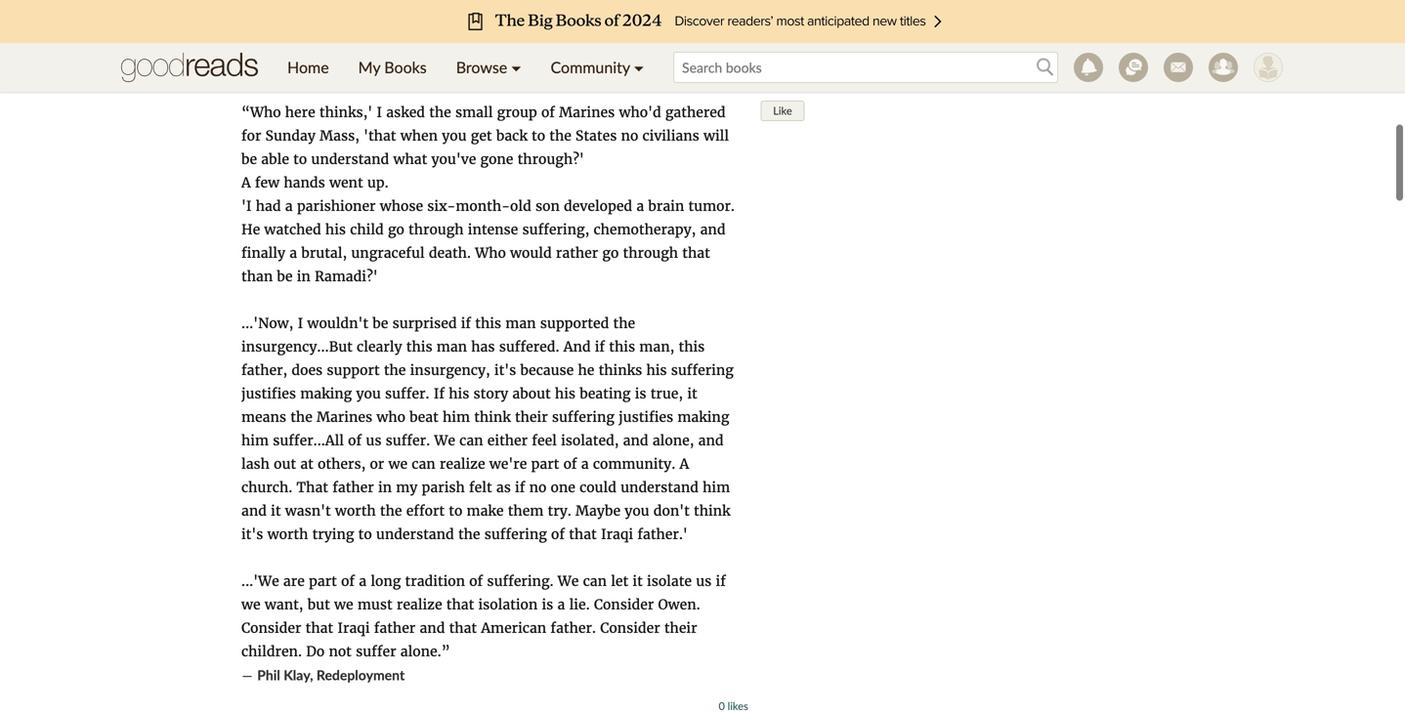 Task type: locate. For each thing, give the bounding box(es) containing it.
0 horizontal spatial through
[[409, 221, 464, 238]]

that down but
[[306, 620, 333, 637]]

father
[[333, 479, 374, 497], [374, 620, 416, 637]]

1 horizontal spatial it
[[633, 573, 643, 590]]

it's up story
[[494, 362, 516, 379]]

1 vertical spatial justifies
[[619, 409, 674, 426]]

1 horizontal spatial go
[[603, 244, 619, 262]]

1 vertical spatial it's
[[241, 526, 263, 543]]

think
[[474, 409, 511, 426], [694, 502, 731, 520]]

iraqi down maybe
[[601, 526, 633, 543]]

it
[[687, 385, 698, 403], [271, 502, 281, 520], [633, 573, 643, 590]]

part inside the ...'we are part of a long tradition of suffering. we can let it isolate us if we want, but we must realize that isolation is a lie. consider owen. consider that iraqi father and that american father. consider their children. do not suffer alone." ― phil klay, redeployment
[[309, 573, 337, 590]]

can
[[460, 432, 483, 450], [412, 455, 436, 473], [583, 573, 607, 590]]

be right than
[[277, 268, 293, 285]]

0 horizontal spatial in
[[297, 268, 311, 285]]

0 vertical spatial a
[[241, 174, 251, 192]]

no down the "who'd"
[[621, 127, 639, 145]]

chemotherapy,
[[594, 221, 696, 238]]

is left true,
[[635, 385, 647, 403]]

for
[[241, 127, 261, 145]]

the up through?'
[[550, 127, 572, 145]]

is
[[635, 385, 647, 403], [542, 596, 554, 614]]

community ▾ button
[[536, 43, 659, 92]]

or
[[370, 455, 384, 473]]

we right but
[[334, 596, 353, 614]]

through down chemotherapy,
[[623, 244, 678, 262]]

▾ for community ▾
[[634, 58, 644, 77]]

2 horizontal spatial him
[[703, 479, 730, 497]]

like link
[[761, 101, 805, 121]]

his down man,
[[647, 362, 667, 379]]

part up but
[[309, 573, 337, 590]]

a down isolated,
[[581, 455, 589, 473]]

a down alone,
[[680, 455, 689, 473]]

father up suffer
[[374, 620, 416, 637]]

▾ inside popup button
[[634, 58, 644, 77]]

be down for
[[241, 151, 257, 168]]

that inside the ...'now, i wouldn't be surprised if this man supported the insurgency...but clearly this man has suffered. and if this man, this father, does support the insurgency, it's because he thinks his suffering justifies making you suffer. if his story about his beating is true, it means the marines who beat him think their suffering justifies making him suffer...all of us suffer. we can either feel isolated, and alone, and lash out at others, or we can realize we're part of a community. a church. that father in my parish felt as if no one could understand him and it wasn't worth the effort to make them try. maybe you don't think it's worth trying to understand the suffering of that iraqi father.'
[[569, 526, 597, 543]]

1 horizontal spatial iraqi
[[601, 526, 633, 543]]

think right don't
[[694, 502, 731, 520]]

2 horizontal spatial can
[[583, 573, 607, 590]]

0 vertical spatial him
[[443, 409, 470, 426]]

0 vertical spatial think
[[474, 409, 511, 426]]

of up isolation
[[469, 573, 483, 590]]

parishioner
[[297, 197, 376, 215]]

menu
[[273, 43, 659, 92]]

justifies down father,
[[241, 385, 296, 403]]

his right the if
[[449, 385, 469, 403]]

understand
[[311, 151, 389, 168], [621, 479, 699, 497], [376, 526, 454, 543]]

you inside '"who here thinks,' i asked the small group of marines who'd gathered for sunday mass, 'that when you get back to the states no civilians will be able to understand what you've gone through?' a few hands went up. 'i had a parishioner whose six-month-old son developed a brain tumor. he watched his child go through intense suffering, chemotherapy, and finally a brutal, ungraceful death. who would rather go through that than be in ramadi?''
[[442, 127, 467, 145]]

brutal,
[[301, 244, 347, 262]]

be up clearly
[[373, 315, 388, 332]]

that down tumor.
[[682, 244, 710, 262]]

must
[[358, 596, 393, 614]]

"who
[[241, 104, 281, 121]]

of up 'others,'
[[348, 432, 362, 450]]

can up my
[[412, 455, 436, 473]]

part
[[531, 455, 559, 473], [309, 573, 337, 590]]

group
[[497, 104, 537, 121]]

0 horizontal spatial a
[[241, 174, 251, 192]]

consider
[[594, 596, 654, 614], [241, 620, 301, 637], [600, 620, 660, 637]]

1 horizontal spatial you
[[442, 127, 467, 145]]

to up through?'
[[532, 127, 545, 145]]

and inside the ...'we are part of a long tradition of suffering. we can let it isolate us if we want, but we must realize that isolation is a lie. consider owen. consider that iraqi father and that american father. consider their children. do not suffer alone." ― phil klay, redeployment
[[420, 620, 445, 637]]

who
[[475, 244, 506, 262]]

if inside the ...'we are part of a long tradition of suffering. we can let it isolate us if we want, but we must realize that isolation is a lie. consider owen. consider that iraqi father and that american father. consider their children. do not suffer alone." ― phil klay, redeployment
[[716, 573, 726, 590]]

support
[[327, 362, 380, 379]]

it inside the ...'we are part of a long tradition of suffering. we can let it isolate us if we want, but we must realize that isolation is a lie. consider owen. consider that iraqi father and that american father. consider their children. do not suffer alone." ― phil klay, redeployment
[[633, 573, 643, 590]]

'that
[[364, 127, 396, 145]]

be inside the ...'now, i wouldn't be surprised if this man supported the insurgency...but clearly this man has suffered. and if this man, this father, does support the insurgency, it's because he thinks his suffering justifies making you suffer. if his story about his beating is true, it means the marines who beat him think their suffering justifies making him suffer...all of us suffer. we can either feel isolated, and alone, and lash out at others, or we can realize we're part of a community. a church. that father in my parish felt as if no one could understand him and it wasn't worth the effort to make them try. maybe you don't think it's worth trying to understand the suffering of that iraqi father.'
[[373, 315, 388, 332]]

1 horizontal spatial is
[[635, 385, 647, 403]]

is left the lie.
[[542, 596, 554, 614]]

1 horizontal spatial ▾
[[634, 58, 644, 77]]

a left the lie.
[[558, 596, 565, 614]]

civilians
[[643, 127, 700, 145]]

we inside the ...'now, i wouldn't be surprised if this man supported the insurgency...but clearly this man has suffered. and if this man, this father, does support the insurgency, it's because he thinks his suffering justifies making you suffer. if his story about his beating is true, it means the marines who beat him think their suffering justifies making him suffer...all of us suffer. we can either feel isolated, and alone, and lash out at others, or we can realize we're part of a community. a church. that father in my parish felt as if no one could understand him and it wasn't worth the effort to make them try. maybe you don't think it's worth trying to understand the suffering of that iraqi father.'
[[388, 455, 408, 473]]

his down the parishioner
[[325, 221, 346, 238]]

we down "beat"
[[434, 432, 455, 450]]

church.
[[241, 479, 293, 497]]

"who here thinks,' i asked the small group of marines who'd gathered for sunday mass, 'that when you get back to the states no civilians will be able to understand what you've gone through?' a few hands went up. 'i had a parishioner whose six-month-old son developed a brain tumor. he watched his child go through intense suffering, chemotherapy, and finally a brutal, ungraceful death. who would rather go through that than be in ramadi?'
[[241, 104, 735, 285]]

...'we
[[241, 573, 279, 590]]

that down tradition on the bottom left
[[446, 596, 474, 614]]

0 horizontal spatial us
[[366, 432, 382, 450]]

old
[[510, 197, 532, 215]]

0 horizontal spatial marines
[[317, 409, 373, 426]]

1 vertical spatial marines
[[317, 409, 373, 426]]

0 vertical spatial no
[[621, 127, 639, 145]]

go right rather
[[603, 244, 619, 262]]

his down because
[[555, 385, 576, 403]]

understand down effort
[[376, 526, 454, 543]]

▾ for browse ▾
[[511, 58, 521, 77]]

0 vertical spatial we
[[434, 432, 455, 450]]

1 horizontal spatial be
[[277, 268, 293, 285]]

1 horizontal spatial him
[[443, 409, 470, 426]]

1 horizontal spatial marines
[[559, 104, 615, 121]]

i inside the ...'now, i wouldn't be surprised if this man supported the insurgency...but clearly this man has suffered. and if this man, this father, does support the insurgency, it's because he thinks his suffering justifies making you suffer. if his story about his beating is true, it means the marines who beat him think their suffering justifies making him suffer...all of us suffer. we can either feel isolated, and alone, and lash out at others, or we can realize we're part of a community. a church. that father in my parish felt as if no one could understand him and it wasn't worth the effort to make them try. maybe you don't think it's worth trying to understand the suffering of that iraqi father.'
[[298, 315, 303, 332]]

0 vertical spatial suffering
[[671, 362, 734, 379]]

0 horizontal spatial worth
[[267, 526, 308, 543]]

to up hands
[[293, 151, 307, 168]]

it's up ...'we
[[241, 526, 263, 543]]

suffering up true,
[[671, 362, 734, 379]]

worth down wasn't
[[267, 526, 308, 543]]

2 horizontal spatial you
[[625, 502, 650, 520]]

six-
[[427, 197, 456, 215]]

1 horizontal spatial worth
[[335, 502, 376, 520]]

you down "support"
[[356, 385, 381, 403]]

2 vertical spatial him
[[703, 479, 730, 497]]

the
[[429, 104, 451, 121], [550, 127, 572, 145], [613, 315, 635, 332], [384, 362, 406, 379], [291, 409, 313, 426], [380, 502, 402, 520], [458, 526, 480, 543]]

their inside the ...'we are part of a long tradition of suffering. we can let it isolate us if we want, but we must realize that isolation is a lie. consider owen. consider that iraqi father and that american father. consider their children. do not suffer alone." ― phil klay, redeployment
[[665, 620, 697, 637]]

because
[[521, 362, 574, 379]]

man up insurgency,
[[437, 338, 467, 356]]

making up alone,
[[678, 409, 730, 426]]

understand up went
[[311, 151, 389, 168]]

understand inside '"who here thinks,' i asked the small group of marines who'd gathered for sunday mass, 'that when you get back to the states no civilians will be able to understand what you've gone through?' a few hands went up. 'i had a parishioner whose six-month-old son developed a brain tumor. he watched his child go through intense suffering, chemotherapy, and finally a brutal, ungraceful death. who would rather go through that than be in ramadi?''
[[311, 151, 389, 168]]

thinks
[[599, 362, 642, 379]]

does
[[292, 362, 323, 379]]

0 horizontal spatial man
[[437, 338, 467, 356]]

want,
[[265, 596, 303, 614]]

1 vertical spatial in
[[378, 479, 392, 497]]

go
[[388, 221, 405, 238], [603, 244, 619, 262]]

them
[[508, 502, 544, 520]]

insurgency,
[[410, 362, 490, 379]]

1 horizontal spatial in
[[378, 479, 392, 497]]

go down whose
[[388, 221, 405, 238]]

no left one
[[529, 479, 547, 497]]

suffered.
[[499, 338, 560, 356]]

it right true,
[[687, 385, 698, 403]]

it down church.
[[271, 502, 281, 520]]

iraqi
[[601, 526, 633, 543], [338, 620, 370, 637]]

0 horizontal spatial him
[[241, 432, 269, 450]]

marines up suffer...all
[[317, 409, 373, 426]]

and down church.
[[241, 502, 267, 520]]

of down try.
[[551, 526, 565, 543]]

i up insurgency...but
[[298, 315, 303, 332]]

realize inside the ...'we are part of a long tradition of suffering. we can let it isolate us if we want, but we must realize that isolation is a lie. consider owen. consider that iraqi father and that american father. consider their children. do not suffer alone." ― phil klay, redeployment
[[397, 596, 442, 614]]

iraqi inside the ...'we are part of a long tradition of suffering. we can let it isolate us if we want, but we must realize that isolation is a lie. consider owen. consider that iraqi father and that american father. consider their children. do not suffer alone." ― phil klay, redeployment
[[338, 620, 370, 637]]

1 vertical spatial a
[[680, 455, 689, 473]]

in
[[297, 268, 311, 285], [378, 479, 392, 497]]

1 vertical spatial making
[[678, 409, 730, 426]]

the up suffer...all
[[291, 409, 313, 426]]

suffering down the them
[[485, 526, 547, 543]]

worth up trying
[[335, 502, 376, 520]]

in down brutal,
[[297, 268, 311, 285]]

father.'
[[638, 526, 688, 543]]

we
[[388, 455, 408, 473], [241, 596, 261, 614], [334, 596, 353, 614]]

1 vertical spatial no
[[529, 479, 547, 497]]

a inside the ...'now, i wouldn't be surprised if this man supported the insurgency...but clearly this man has suffered. and if this man, this father, does support the insurgency, it's because he thinks his suffering justifies making you suffer. if his story about his beating is true, it means the marines who beat him think their suffering justifies making him suffer...all of us suffer. we can either feel isolated, and alone, and lash out at others, or we can realize we're part of a community. a church. that father in my parish felt as if no one could understand him and it wasn't worth the effort to make them try. maybe you don't think it's worth trying to understand the suffering of that iraqi father.'
[[581, 455, 589, 473]]

can left let
[[583, 573, 607, 590]]

0 horizontal spatial justifies
[[241, 385, 296, 403]]

that up 'alone."'
[[449, 620, 477, 637]]

through
[[409, 221, 464, 238], [623, 244, 678, 262]]

0 vertical spatial understand
[[311, 151, 389, 168]]

Search books text field
[[673, 52, 1059, 83]]

marines up states at the left of page
[[559, 104, 615, 121]]

get
[[471, 127, 492, 145]]

either
[[488, 432, 528, 450]]

suffering up isolated,
[[552, 409, 615, 426]]

ramadi?'
[[315, 268, 378, 285]]

home
[[287, 58, 329, 77]]

in left my
[[378, 479, 392, 497]]

no
[[621, 127, 639, 145], [529, 479, 547, 497]]

1 vertical spatial him
[[241, 432, 269, 450]]

2 vertical spatial be
[[373, 315, 388, 332]]

1 vertical spatial part
[[309, 573, 337, 590]]

beating
[[580, 385, 631, 403]]

making
[[300, 385, 352, 403], [678, 409, 730, 426]]

1 horizontal spatial part
[[531, 455, 559, 473]]

2 horizontal spatial we
[[388, 455, 408, 473]]

and down tumor.
[[700, 221, 726, 238]]

their down about
[[515, 409, 548, 426]]

small
[[455, 104, 493, 121]]

1 vertical spatial we
[[558, 573, 579, 590]]

and up 'alone."'
[[420, 620, 445, 637]]

redeployment
[[317, 667, 405, 684]]

0 vertical spatial it
[[687, 385, 698, 403]]

father.
[[551, 620, 596, 637]]

1 horizontal spatial making
[[678, 409, 730, 426]]

brain
[[648, 197, 684, 215]]

1 vertical spatial it
[[271, 502, 281, 520]]

1 ▾ from the left
[[511, 58, 521, 77]]

0 vertical spatial is
[[635, 385, 647, 403]]

a left few
[[241, 174, 251, 192]]

their down owen.
[[665, 620, 697, 637]]

i up 'that at the top left of page
[[377, 104, 382, 121]]

0 horizontal spatial is
[[542, 596, 554, 614]]

0 vertical spatial i
[[377, 104, 382, 121]]

0 horizontal spatial it
[[271, 502, 281, 520]]

son
[[536, 197, 560, 215]]

0 likes link
[[719, 53, 748, 66]]

if right "isolate"
[[716, 573, 726, 590]]

0 vertical spatial marines
[[559, 104, 615, 121]]

of left long
[[341, 573, 355, 590]]

2 ▾ from the left
[[634, 58, 644, 77]]

the down my
[[380, 502, 402, 520]]

1 horizontal spatial can
[[460, 432, 483, 450]]

if right the 'and'
[[595, 338, 605, 356]]

1 horizontal spatial a
[[680, 455, 689, 473]]

0 vertical spatial suffer.
[[385, 385, 430, 403]]

their
[[515, 409, 548, 426], [665, 620, 697, 637]]

▾ up the "who'd"
[[634, 58, 644, 77]]

to right trying
[[358, 526, 372, 543]]

justifies down true,
[[619, 409, 674, 426]]

that down maybe
[[569, 526, 597, 543]]

this down surprised
[[406, 338, 433, 356]]

0 vertical spatial us
[[366, 432, 382, 450]]

community.
[[593, 455, 676, 473]]

realize down tradition on the bottom left
[[397, 596, 442, 614]]

1 vertical spatial realize
[[397, 596, 442, 614]]

1 vertical spatial us
[[696, 573, 712, 590]]

the down make
[[458, 526, 480, 543]]

0 vertical spatial man
[[506, 315, 536, 332]]

redeployment link
[[317, 667, 405, 684]]

1 horizontal spatial i
[[377, 104, 382, 121]]

marines
[[559, 104, 615, 121], [317, 409, 373, 426]]

0 horizontal spatial we
[[434, 432, 455, 450]]

hands
[[284, 174, 325, 192]]

that
[[682, 244, 710, 262], [569, 526, 597, 543], [446, 596, 474, 614], [306, 620, 333, 637], [449, 620, 477, 637]]

0 horizontal spatial no
[[529, 479, 547, 497]]

1 horizontal spatial we
[[558, 573, 579, 590]]

understand up don't
[[621, 479, 699, 497]]

0 horizontal spatial we
[[241, 596, 261, 614]]

1 horizontal spatial man
[[506, 315, 536, 332]]

iraqi up not
[[338, 620, 370, 637]]

suffer. up who
[[385, 385, 430, 403]]

0
[[719, 53, 725, 66]]

iraqi inside the ...'now, i wouldn't be surprised if this man supported the insurgency...but clearly this man has suffered. and if this man, this father, does support the insurgency, it's because he thinks his suffering justifies making you suffer. if his story about his beating is true, it means the marines who beat him think their suffering justifies making him suffer...all of us suffer. we can either feel isolated, and alone, and lash out at others, or we can realize we're part of a community. a church. that father in my parish felt as if no one could understand him and it wasn't worth the effort to make them try. maybe you don't think it's worth trying to understand the suffering of that iraqi father.'
[[601, 526, 633, 543]]

this
[[475, 315, 501, 332], [406, 338, 433, 356], [609, 338, 635, 356], [679, 338, 705, 356]]

of
[[541, 104, 555, 121], [348, 432, 362, 450], [564, 455, 577, 473], [551, 526, 565, 543], [341, 573, 355, 590], [469, 573, 483, 590]]

1 vertical spatial iraqi
[[338, 620, 370, 637]]

you left don't
[[625, 502, 650, 520]]

1 vertical spatial suffer.
[[386, 432, 430, 450]]

we down ...'we
[[241, 596, 261, 614]]

we
[[434, 432, 455, 450], [558, 573, 579, 590]]

you up you've
[[442, 127, 467, 145]]

0 vertical spatial in
[[297, 268, 311, 285]]

story
[[474, 385, 508, 403]]

0 vertical spatial you
[[442, 127, 467, 145]]

0 vertical spatial it's
[[494, 362, 516, 379]]

him
[[443, 409, 470, 426], [241, 432, 269, 450], [703, 479, 730, 497]]

we right or
[[388, 455, 408, 473]]

of right "group"
[[541, 104, 555, 121]]

1 vertical spatial i
[[298, 315, 303, 332]]

2 vertical spatial it
[[633, 573, 643, 590]]

suffer. down "beat"
[[386, 432, 430, 450]]

2 vertical spatial can
[[583, 573, 607, 590]]

0 likes
[[719, 53, 748, 66]]

1 vertical spatial father
[[374, 620, 416, 637]]

it right let
[[633, 573, 643, 590]]

0 vertical spatial their
[[515, 409, 548, 426]]

0 horizontal spatial you
[[356, 385, 381, 403]]

...'now,
[[241, 315, 294, 332]]

isolated,
[[561, 432, 619, 450]]

man
[[506, 315, 536, 332], [437, 338, 467, 356]]

part down feel
[[531, 455, 559, 473]]

suffering
[[671, 362, 734, 379], [552, 409, 615, 426], [485, 526, 547, 543]]

0 vertical spatial be
[[241, 151, 257, 168]]

suffer...all
[[273, 432, 344, 450]]

this up has on the top left of the page
[[475, 315, 501, 332]]

0 horizontal spatial part
[[309, 573, 337, 590]]

us up owen.
[[696, 573, 712, 590]]

0 horizontal spatial iraqi
[[338, 620, 370, 637]]

1 vertical spatial man
[[437, 338, 467, 356]]

▾ inside dropdown button
[[511, 58, 521, 77]]

american
[[481, 620, 547, 637]]

1 horizontal spatial think
[[694, 502, 731, 520]]

1 vertical spatial suffering
[[552, 409, 615, 426]]

0 vertical spatial realize
[[440, 455, 485, 473]]

making down does
[[300, 385, 352, 403]]

of inside '"who here thinks,' i asked the small group of marines who'd gathered for sunday mass, 'that when you get back to the states no civilians will be able to understand what you've gone through?' a few hands went up. 'i had a parishioner whose six-month-old son developed a brain tumor. he watched his child go through intense suffering, chemotherapy, and finally a brutal, ungraceful death. who would rather go through that than be in ramadi?''
[[541, 104, 555, 121]]

man up the suffered.
[[506, 315, 536, 332]]

community
[[551, 58, 630, 77]]

a inside '"who here thinks,' i asked the small group of marines who'd gathered for sunday mass, 'that when you get back to the states no civilians will be able to understand what you've gone through?' a few hands went up. 'i had a parishioner whose six-month-old son developed a brain tumor. he watched his child go through intense suffering, chemotherapy, and finally a brutal, ungraceful death. who would rather go through that than be in ramadi?''
[[241, 174, 251, 192]]

1 horizontal spatial no
[[621, 127, 639, 145]]

1 vertical spatial can
[[412, 455, 436, 473]]



Task type: describe. For each thing, give the bounding box(es) containing it.
owen.
[[658, 596, 701, 614]]

whose
[[380, 197, 423, 215]]

parish
[[422, 479, 465, 497]]

friend requests image
[[1209, 53, 1238, 82]]

man,
[[640, 338, 675, 356]]

marines inside '"who here thinks,' i asked the small group of marines who'd gathered for sunday mass, 'that when you get back to the states no civilians will be able to understand what you've gone through?' a few hands went up. 'i had a parishioner whose six-month-old son developed a brain tumor. he watched his child go through intense suffering, chemotherapy, and finally a brutal, ungraceful death. who would rather go through that than be in ramadi?''
[[559, 104, 615, 121]]

the up when
[[429, 104, 451, 121]]

is inside the ...'now, i wouldn't be surprised if this man supported the insurgency...but clearly this man has suffered. and if this man, this father, does support the insurgency, it's because he thinks his suffering justifies making you suffer. if his story about his beating is true, it means the marines who beat him think their suffering justifies making him suffer...all of us suffer. we can either feel isolated, and alone, and lash out at others, or we can realize we're part of a community. a church. that father in my parish felt as if no one could understand him and it wasn't worth the effort to make them try. maybe you don't think it's worth trying to understand the suffering of that iraqi father.'
[[635, 385, 647, 403]]

in inside the ...'now, i wouldn't be surprised if this man supported the insurgency...but clearly this man has suffered. and if this man, this father, does support the insurgency, it's because he thinks his suffering justifies making you suffer. if his story about his beating is true, it means the marines who beat him think their suffering justifies making him suffer...all of us suffer. we can either feel isolated, and alone, and lash out at others, or we can realize we're part of a community. a church. that father in my parish felt as if no one could understand him and it wasn't worth the effort to make them try. maybe you don't think it's worth trying to understand the suffering of that iraqi father.'
[[378, 479, 392, 497]]

sam green image
[[1254, 53, 1283, 82]]

has
[[471, 338, 495, 356]]

that inside '"who here thinks,' i asked the small group of marines who'd gathered for sunday mass, 'that when you get back to the states no civilians will be able to understand what you've gone through?' a few hands went up. 'i had a parishioner whose six-month-old son developed a brain tumor. he watched his child go through intense suffering, chemotherapy, and finally a brutal, ungraceful death. who would rather go through that than be in ramadi?''
[[682, 244, 710, 262]]

about
[[513, 385, 551, 403]]

my books
[[358, 58, 427, 77]]

as
[[496, 479, 511, 497]]

states
[[576, 127, 617, 145]]

this right man,
[[679, 338, 705, 356]]

tradition
[[405, 573, 465, 590]]

out
[[274, 455, 296, 473]]

suffering.
[[487, 573, 554, 590]]

Search for books to add to your shelves search field
[[673, 52, 1059, 83]]

let
[[611, 573, 629, 590]]

suffering,
[[522, 221, 590, 238]]

gathered
[[665, 104, 726, 121]]

who'd
[[619, 104, 661, 121]]

2 vertical spatial understand
[[376, 526, 454, 543]]

if
[[434, 385, 445, 403]]

had
[[256, 197, 281, 215]]

to down parish
[[449, 502, 463, 520]]

0 horizontal spatial can
[[412, 455, 436, 473]]

1 vertical spatial understand
[[621, 479, 699, 497]]

...'now, i wouldn't be surprised if this man supported the insurgency...but clearly this man has suffered. and if this man, this father, does support the insurgency, it's because he thinks his suffering justifies making you suffer. if his story about his beating is true, it means the marines who beat him think their suffering justifies making him suffer...all of us suffer. we can either feel isolated, and alone, and lash out at others, or we can realize we're part of a community. a church. that father in my parish felt as if no one could understand him and it wasn't worth the effort to make them try. maybe you don't think it's worth trying to understand the suffering of that iraqi father.'
[[241, 315, 734, 543]]

who
[[377, 409, 406, 426]]

in inside '"who here thinks,' i asked the small group of marines who'd gathered for sunday mass, 'that when you get back to the states no civilians will be able to understand what you've gone through?' a few hands went up. 'i had a parishioner whose six-month-old son developed a brain tumor. he watched his child go through intense suffering, chemotherapy, and finally a brutal, ungraceful death. who would rather go through that than be in ramadi?''
[[297, 268, 311, 285]]

1 horizontal spatial we
[[334, 596, 353, 614]]

up.
[[367, 174, 389, 192]]

can inside the ...'we are part of a long tradition of suffering. we can let it isolate us if we want, but we must realize that isolation is a lie. consider owen. consider that iraqi father and that american father. consider their children. do not suffer alone." ― phil klay, redeployment
[[583, 573, 607, 590]]

children.
[[241, 643, 302, 661]]

like
[[773, 104, 792, 117]]

realize inside the ...'now, i wouldn't be surprised if this man supported the insurgency...but clearly this man has suffered. and if this man, this father, does support the insurgency, it's because he thinks his suffering justifies making you suffer. if his story about his beating is true, it means the marines who beat him think their suffering justifies making him suffer...all of us suffer. we can either feel isolated, and alone, and lash out at others, or we can realize we're part of a community. a church. that father in my parish felt as if no one could understand him and it wasn't worth the effort to make them try. maybe you don't think it's worth trying to understand the suffering of that iraqi father.'
[[440, 455, 485, 473]]

1 vertical spatial think
[[694, 502, 731, 520]]

when
[[400, 127, 438, 145]]

at
[[300, 455, 314, 473]]

make
[[467, 502, 504, 520]]

if right surprised
[[461, 315, 471, 332]]

us inside the ...'we are part of a long tradition of suffering. we can let it isolate us if we want, but we must realize that isolation is a lie. consider owen. consider that iraqi father and that american father. consider their children. do not suffer alone." ― phil klay, redeployment
[[696, 573, 712, 590]]

1 horizontal spatial it's
[[494, 362, 516, 379]]

0 vertical spatial can
[[460, 432, 483, 450]]

he
[[241, 221, 260, 238]]

developed
[[564, 197, 633, 215]]

marines inside the ...'now, i wouldn't be surprised if this man supported the insurgency...but clearly this man has suffered. and if this man, this father, does support the insurgency, it's because he thinks his suffering justifies making you suffer. if his story about his beating is true, it means the marines who beat him think their suffering justifies making him suffer...all of us suffer. we can either feel isolated, and alone, and lash out at others, or we can realize we're part of a community. a church. that father in my parish felt as if no one could understand him and it wasn't worth the effort to make them try. maybe you don't think it's worth trying to understand the suffering of that iraqi father.'
[[317, 409, 373, 426]]

able
[[261, 151, 289, 168]]

he
[[578, 362, 595, 379]]

the up thinks
[[613, 315, 635, 332]]

that
[[297, 479, 328, 497]]

no inside '"who here thinks,' i asked the small group of marines who'd gathered for sunday mass, 'that when you get back to the states no civilians will be able to understand what you've gone through?' a few hands went up. 'i had a parishioner whose six-month-old son developed a brain tumor. he watched his child go through intense suffering, chemotherapy, and finally a brutal, ungraceful death. who would rather go through that than be in ramadi?''
[[621, 127, 639, 145]]

finally
[[241, 244, 285, 262]]

0 horizontal spatial making
[[300, 385, 352, 403]]

wouldn't
[[307, 315, 369, 332]]

lash
[[241, 455, 270, 473]]

would
[[510, 244, 552, 262]]

1 vertical spatial through
[[623, 244, 678, 262]]

my
[[358, 58, 380, 77]]

went
[[329, 174, 363, 192]]

watched
[[264, 221, 321, 238]]

trying
[[312, 526, 354, 543]]

0 vertical spatial worth
[[335, 502, 376, 520]]

1 vertical spatial you
[[356, 385, 381, 403]]

menu containing home
[[273, 43, 659, 92]]

gone
[[480, 151, 514, 168]]

and up community.
[[623, 432, 649, 450]]

we inside the ...'we are part of a long tradition of suffering. we can let it isolate us if we want, but we must realize that isolation is a lie. consider owen. consider that iraqi father and that american father. consider their children. do not suffer alone." ― phil klay, redeployment
[[558, 573, 579, 590]]

here
[[285, 104, 315, 121]]

notifications image
[[1074, 53, 1104, 82]]

and inside '"who here thinks,' i asked the small group of marines who'd gathered for sunday mass, 'that when you get back to the states no civilians will be able to understand what you've gone through?' a few hands went up. 'i had a parishioner whose six-month-old son developed a brain tumor. he watched his child go through intense suffering, chemotherapy, and finally a brutal, ungraceful death. who would rather go through that than be in ramadi?''
[[700, 221, 726, 238]]

felt
[[469, 479, 492, 497]]

wasn't
[[285, 502, 331, 520]]

home link
[[273, 43, 344, 92]]

'i
[[241, 197, 252, 215]]

sunday
[[266, 127, 316, 145]]

but
[[308, 596, 330, 614]]

2 horizontal spatial it
[[687, 385, 698, 403]]

i inside '"who here thinks,' i asked the small group of marines who'd gathered for sunday mass, 'that when you get back to the states no civilians will be able to understand what you've gone through?' a few hands went up. 'i had a parishioner whose six-month-old son developed a brain tumor. he watched his child go through intense suffering, chemotherapy, and finally a brutal, ungraceful death. who would rather go through that than be in ramadi?''
[[377, 104, 382, 121]]

0 horizontal spatial be
[[241, 151, 257, 168]]

father inside the ...'now, i wouldn't be surprised if this man supported the insurgency...but clearly this man has suffered. and if this man, this father, does support the insurgency, it's because he thinks his suffering justifies making you suffer. if his story about his beating is true, it means the marines who beat him think their suffering justifies making him suffer...all of us suffer. we can either feel isolated, and alone, and lash out at others, or we can realize we're part of a community. a church. that father in my parish felt as if no one could understand him and it wasn't worth the effort to make them try. maybe you don't think it's worth trying to understand the suffering of that iraqi father.'
[[333, 479, 374, 497]]

books
[[384, 58, 427, 77]]

the down clearly
[[384, 362, 406, 379]]

...'we are part of a long tradition of suffering. we can let it isolate us if we want, but we must realize that isolation is a lie. consider owen. consider that iraqi father and that american father. consider their children. do not suffer alone." ― phil klay, redeployment
[[241, 573, 726, 685]]

―
[[241, 667, 253, 685]]

inbox image
[[1164, 53, 1193, 82]]

1 vertical spatial be
[[277, 268, 293, 285]]

this up thinks
[[609, 338, 635, 356]]

alone."
[[400, 643, 450, 661]]

0 vertical spatial go
[[388, 221, 405, 238]]

my
[[396, 479, 418, 497]]

part inside the ...'now, i wouldn't be surprised if this man supported the insurgency...but clearly this man has suffered. and if this man, this father, does support the insurgency, it's because he thinks his suffering justifies making you suffer. if his story about his beating is true, it means the marines who beat him think their suffering justifies making him suffer...all of us suffer. we can either feel isolated, and alone, and lash out at others, or we can realize we're part of a community. a church. that father in my parish felt as if no one could understand him and it wasn't worth the effort to make them try. maybe you don't think it's worth trying to understand the suffering of that iraqi father.'
[[531, 455, 559, 473]]

my group discussions image
[[1119, 53, 1148, 82]]

isolate
[[647, 573, 692, 590]]

browse ▾ button
[[442, 43, 536, 92]]

2 horizontal spatial suffering
[[671, 362, 734, 379]]

feel
[[532, 432, 557, 450]]

1 horizontal spatial suffering
[[552, 409, 615, 426]]

rather
[[556, 244, 598, 262]]

2 vertical spatial you
[[625, 502, 650, 520]]

suffer
[[356, 643, 396, 661]]

long
[[371, 573, 401, 590]]

clearly
[[357, 338, 402, 356]]

his inside '"who here thinks,' i asked the small group of marines who'd gathered for sunday mass, 'that when you get back to the states no civilians will be able to understand what you've gone through?' a few hands went up. 'i had a parishioner whose six-month-old son developed a brain tumor. he watched his child go through intense suffering, chemotherapy, and finally a brutal, ungraceful death. who would rather go through that than be in ramadi?''
[[325, 221, 346, 238]]

1 vertical spatial go
[[603, 244, 619, 262]]

and right alone,
[[698, 432, 724, 450]]

browse ▾
[[456, 58, 521, 77]]

intense
[[468, 221, 518, 238]]

few
[[255, 174, 280, 192]]

a right had
[[285, 197, 293, 215]]

alone,
[[653, 432, 694, 450]]

death.
[[429, 244, 471, 262]]

mass,
[[320, 127, 360, 145]]

0 horizontal spatial suffering
[[485, 526, 547, 543]]

we're
[[489, 455, 527, 473]]

what
[[393, 151, 427, 168]]

a left long
[[359, 573, 367, 590]]

community ▾
[[551, 58, 644, 77]]

than
[[241, 268, 273, 285]]

don't
[[654, 502, 690, 520]]

a up chemotherapy,
[[637, 197, 644, 215]]

0 horizontal spatial it's
[[241, 526, 263, 543]]

father inside the ...'we are part of a long tradition of suffering. we can let it isolate us if we want, but we must realize that isolation is a lie. consider owen. consider that iraqi father and that american father. consider their children. do not suffer alone." ― phil klay, redeployment
[[374, 620, 416, 637]]

true,
[[651, 385, 683, 403]]

if right 'as'
[[515, 479, 525, 497]]

we inside the ...'now, i wouldn't be surprised if this man supported the insurgency...but clearly this man has suffered. and if this man, this father, does support the insurgency, it's because he thinks his suffering justifies making you suffer. if his story about his beating is true, it means the marines who beat him think their suffering justifies making him suffer...all of us suffer. we can either feel isolated, and alone, and lash out at others, or we can realize we're part of a community. a church. that father in my parish felt as if no one could understand him and it wasn't worth the effort to make them try. maybe you don't think it's worth trying to understand the suffering of that iraqi father.'
[[434, 432, 455, 450]]

is inside the ...'we are part of a long tradition of suffering. we can let it isolate us if we want, but we must realize that isolation is a lie. consider owen. consider that iraqi father and that american father. consider their children. do not suffer alone." ― phil klay, redeployment
[[542, 596, 554, 614]]

child
[[350, 221, 384, 238]]

their inside the ...'now, i wouldn't be surprised if this man supported the insurgency...but clearly this man has suffered. and if this man, this father, does support the insurgency, it's because he thinks his suffering justifies making you suffer. if his story about his beating is true, it means the marines who beat him think their suffering justifies making him suffer...all of us suffer. we can either feel isolated, and alone, and lash out at others, or we can realize we're part of a community. a church. that father in my parish felt as if no one could understand him and it wasn't worth the effort to make them try. maybe you don't think it's worth trying to understand the suffering of that iraqi father.'
[[515, 409, 548, 426]]

a inside the ...'now, i wouldn't be surprised if this man supported the insurgency...but clearly this man has suffered. and if this man, this father, does support the insurgency, it's because he thinks his suffering justifies making you suffer. if his story about his beating is true, it means the marines who beat him think their suffering justifies making him suffer...all of us suffer. we can either feel isolated, and alone, and lash out at others, or we can realize we're part of a community. a church. that father in my parish felt as if no one could understand him and it wasn't worth the effort to make them try. maybe you don't think it's worth trying to understand the suffering of that iraqi father.'
[[680, 455, 689, 473]]

no inside the ...'now, i wouldn't be surprised if this man supported the insurgency...but clearly this man has suffered. and if this man, this father, does support the insurgency, it's because he thinks his suffering justifies making you suffer. if his story about his beating is true, it means the marines who beat him think their suffering justifies making him suffer...all of us suffer. we can either feel isolated, and alone, and lash out at others, or we can realize we're part of a community. a church. that father in my parish felt as if no one could understand him and it wasn't worth the effort to make them try. maybe you don't think it's worth trying to understand the suffering of that iraqi father.'
[[529, 479, 547, 497]]

ungraceful
[[351, 244, 425, 262]]

a down watched
[[290, 244, 297, 262]]

my books link
[[344, 43, 442, 92]]

us inside the ...'now, i wouldn't be surprised if this man supported the insurgency...but clearly this man has suffered. and if this man, this father, does support the insurgency, it's because he thinks his suffering justifies making you suffer. if his story about his beating is true, it means the marines who beat him think their suffering justifies making him suffer...all of us suffer. we can either feel isolated, and alone, and lash out at others, or we can realize we're part of a community. a church. that father in my parish felt as if no one could understand him and it wasn't worth the effort to make them try. maybe you don't think it's worth trying to understand the suffering of that iraqi father.'
[[366, 432, 382, 450]]

browse
[[456, 58, 507, 77]]

of up one
[[564, 455, 577, 473]]

0 vertical spatial through
[[409, 221, 464, 238]]

klay,
[[284, 667, 313, 684]]



Task type: vqa. For each thing, say whether or not it's contained in the screenshot.
when
yes



